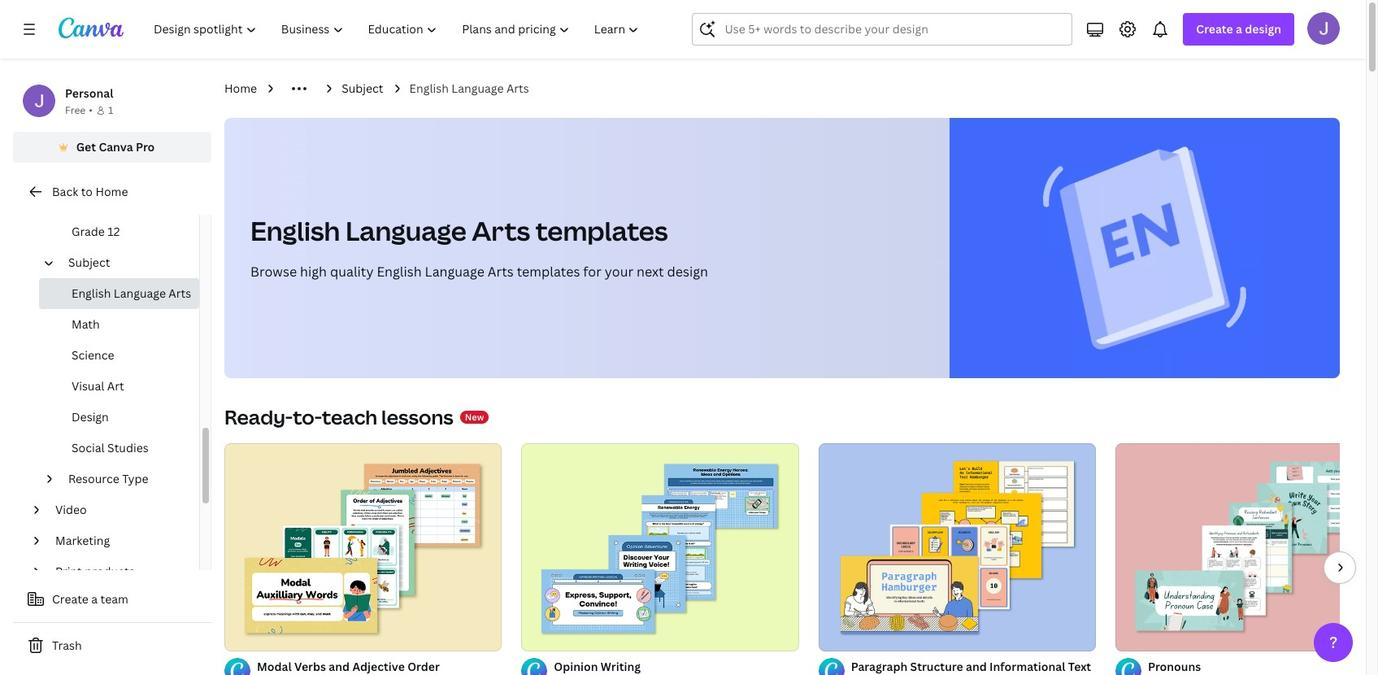 Task type: locate. For each thing, give the bounding box(es) containing it.
create a team button
[[13, 583, 212, 616]]

1 horizontal spatial create
[[1197, 21, 1234, 37]]

pronouns
[[1149, 659, 1202, 674]]

math link
[[39, 309, 199, 340]]

1 vertical spatial a
[[91, 591, 98, 607]]

visual art link
[[39, 371, 199, 402]]

0 horizontal spatial subject
[[68, 255, 110, 270]]

free
[[65, 103, 86, 117]]

1 and from the left
[[329, 659, 350, 674]]

subject
[[342, 81, 384, 96], [68, 255, 110, 270]]

2 and from the left
[[967, 659, 987, 674]]

back to home link
[[13, 176, 212, 208]]

1 horizontal spatial a
[[1237, 21, 1243, 37]]

personal
[[65, 85, 113, 101]]

trash link
[[13, 630, 212, 662]]

social studies
[[72, 440, 149, 456]]

and for informational
[[967, 659, 987, 674]]

order
[[408, 659, 440, 674]]

canva
[[99, 139, 133, 155]]

opinion writing
[[554, 659, 641, 674]]

1 vertical spatial grade
[[72, 224, 105, 239]]

team
[[101, 591, 128, 607]]

english up math
[[72, 286, 111, 301]]

get canva pro button
[[13, 132, 212, 163]]

1 horizontal spatial design
[[1246, 21, 1282, 37]]

0 horizontal spatial create
[[52, 591, 89, 607]]

grade 12 link
[[39, 216, 199, 247]]

and
[[329, 659, 350, 674], [967, 659, 987, 674]]

create
[[1197, 21, 1234, 37], [52, 591, 89, 607]]

opinion writing image
[[522, 443, 799, 652]]

1 horizontal spatial english language arts
[[410, 81, 529, 96]]

marketing
[[55, 533, 110, 548]]

grade 11 link
[[39, 185, 199, 216]]

grade
[[72, 193, 105, 208], [72, 224, 105, 239]]

pro
[[136, 139, 155, 155]]

create inside button
[[52, 591, 89, 607]]

0 horizontal spatial home
[[95, 184, 128, 199]]

modal verbs and adjective order image
[[225, 443, 502, 652]]

grade for grade 11
[[72, 193, 105, 208]]

design inside dropdown button
[[1246, 21, 1282, 37]]

templates up for
[[536, 213, 668, 248]]

templates left for
[[517, 263, 580, 281]]

arts
[[507, 81, 529, 96], [472, 213, 531, 248], [488, 263, 514, 281], [169, 286, 191, 301]]

pronouns link
[[1149, 658, 1379, 675]]

and right structure
[[967, 659, 987, 674]]

1 vertical spatial design
[[668, 263, 709, 281]]

0 vertical spatial design
[[1246, 21, 1282, 37]]

subject down "grade 12"
[[68, 255, 110, 270]]

high
[[300, 263, 327, 281]]

grade 11
[[72, 193, 120, 208]]

to-
[[293, 404, 322, 430]]

1
[[108, 103, 113, 117]]

12
[[108, 224, 120, 239]]

language
[[452, 81, 504, 96], [346, 213, 467, 248], [425, 263, 485, 281], [114, 286, 166, 301]]

0 vertical spatial create
[[1197, 21, 1234, 37]]

opinion writing link
[[554, 658, 799, 675]]

a
[[1237, 21, 1243, 37], [91, 591, 98, 607]]

jacob simon image
[[1308, 12, 1341, 45]]

create for create a team
[[52, 591, 89, 607]]

print
[[55, 564, 82, 579]]

verbs
[[295, 659, 326, 674]]

home
[[225, 81, 257, 96], [95, 184, 128, 199]]

and right the verbs
[[329, 659, 350, 674]]

text
[[1069, 659, 1092, 674]]

templates
[[536, 213, 668, 248], [517, 263, 580, 281]]

visual art
[[72, 378, 124, 394]]

ready-
[[225, 404, 293, 430]]

1 vertical spatial create
[[52, 591, 89, 607]]

1 vertical spatial english language arts
[[72, 286, 191, 301]]

1 horizontal spatial subject
[[342, 81, 384, 96]]

home link
[[225, 80, 257, 98]]

0 vertical spatial a
[[1237, 21, 1243, 37]]

back to home
[[52, 184, 128, 199]]

type
[[122, 471, 148, 487]]

1 vertical spatial templates
[[517, 263, 580, 281]]

math
[[72, 316, 100, 332]]

english language arts
[[410, 81, 529, 96], [72, 286, 191, 301]]

a inside button
[[91, 591, 98, 607]]

2 grade from the top
[[72, 224, 105, 239]]

grade left 12
[[72, 224, 105, 239]]

0 horizontal spatial design
[[668, 263, 709, 281]]

trash
[[52, 638, 82, 653]]

science
[[72, 347, 114, 363]]

design
[[72, 409, 109, 425]]

0 horizontal spatial english language arts
[[72, 286, 191, 301]]

paragraph structure and informational text image
[[819, 443, 1097, 652]]

to
[[81, 184, 93, 199]]

1 grade from the top
[[72, 193, 105, 208]]

browse
[[251, 263, 297, 281]]

design left jacob simon icon
[[1246, 21, 1282, 37]]

create inside dropdown button
[[1197, 21, 1234, 37]]

ready-to-teach lessons
[[225, 404, 454, 430]]

english
[[410, 81, 449, 96], [251, 213, 340, 248], [377, 263, 422, 281], [72, 286, 111, 301]]

design
[[1246, 21, 1282, 37], [668, 263, 709, 281]]

None search field
[[693, 13, 1073, 46]]

0 vertical spatial grade
[[72, 193, 105, 208]]

and inside "link"
[[967, 659, 987, 674]]

get
[[76, 139, 96, 155]]

0 vertical spatial home
[[225, 81, 257, 96]]

1 vertical spatial subject
[[68, 255, 110, 270]]

0 horizontal spatial and
[[329, 659, 350, 674]]

design right next
[[668, 263, 709, 281]]

back
[[52, 184, 78, 199]]

video link
[[49, 495, 190, 526]]

subject down "top level navigation" element
[[342, 81, 384, 96]]

grade left 11
[[72, 193, 105, 208]]

a inside dropdown button
[[1237, 21, 1243, 37]]

structure
[[911, 659, 964, 674]]

0 horizontal spatial a
[[91, 591, 98, 607]]

next
[[637, 263, 664, 281]]

modal
[[257, 659, 292, 674]]

1 horizontal spatial and
[[967, 659, 987, 674]]

science link
[[39, 340, 199, 371]]



Task type: vqa. For each thing, say whether or not it's contained in the screenshot.
the topmost templates
yes



Task type: describe. For each thing, give the bounding box(es) containing it.
your
[[605, 263, 634, 281]]

subject inside the subject 'button'
[[68, 255, 110, 270]]

modal verbs and adjective order
[[257, 659, 440, 674]]

create a design button
[[1184, 13, 1295, 46]]

new
[[465, 411, 484, 423]]

video
[[55, 502, 87, 517]]

paragraph structure and informational text
[[852, 659, 1092, 674]]

english language arts templates
[[251, 213, 668, 248]]

0 vertical spatial subject
[[342, 81, 384, 96]]

lessons
[[382, 404, 454, 430]]

create for create a design
[[1197, 21, 1234, 37]]

0 vertical spatial templates
[[536, 213, 668, 248]]

get canva pro
[[76, 139, 155, 155]]

create a design
[[1197, 21, 1282, 37]]

Search search field
[[725, 14, 1063, 45]]

visual
[[72, 378, 104, 394]]

create a team
[[52, 591, 128, 607]]

top level navigation element
[[143, 13, 654, 46]]

subject button
[[62, 247, 190, 278]]

english up high at the top left of the page
[[251, 213, 340, 248]]

studies
[[107, 440, 149, 456]]

quality
[[330, 263, 374, 281]]

marketing link
[[49, 526, 190, 556]]

11
[[108, 193, 120, 208]]

products
[[85, 564, 135, 579]]

social studies link
[[39, 433, 199, 464]]

grade for grade 12
[[72, 224, 105, 239]]

1 horizontal spatial home
[[225, 81, 257, 96]]

writing
[[601, 659, 641, 674]]

informational
[[990, 659, 1066, 674]]

browse high quality english language arts templates for your next design
[[251, 263, 709, 281]]

and for adjective
[[329, 659, 350, 674]]

for
[[584, 263, 602, 281]]

resource
[[68, 471, 119, 487]]

print products link
[[49, 556, 190, 587]]

resource type button
[[62, 464, 190, 495]]

english down "top level navigation" element
[[410, 81, 449, 96]]

social
[[72, 440, 105, 456]]

a for team
[[91, 591, 98, 607]]

modal verbs and adjective order link
[[257, 658, 502, 675]]

design link
[[39, 402, 199, 433]]

resource type
[[68, 471, 148, 487]]

print products
[[55, 564, 135, 579]]

pronouns image
[[1116, 443, 1379, 652]]

adjective
[[353, 659, 405, 674]]

a for design
[[1237, 21, 1243, 37]]

teach
[[322, 404, 378, 430]]

paragraph structure and informational text link
[[852, 658, 1097, 675]]

free •
[[65, 103, 93, 117]]

grade 12
[[72, 224, 120, 239]]

0 vertical spatial english language arts
[[410, 81, 529, 96]]

1 vertical spatial home
[[95, 184, 128, 199]]

•
[[89, 103, 93, 117]]

opinion
[[554, 659, 598, 674]]

english right 'quality'
[[377, 263, 422, 281]]

paragraph
[[852, 659, 908, 674]]

art
[[107, 378, 124, 394]]



